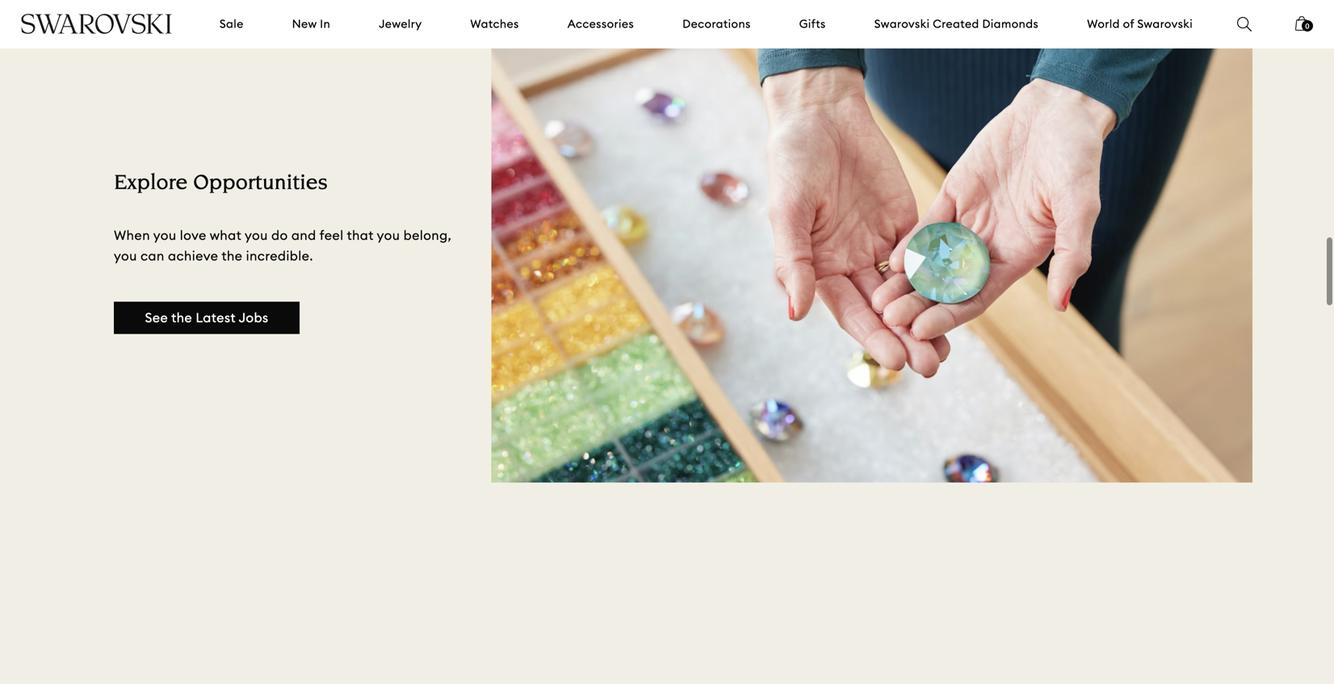 Task type: vqa. For each thing, say whether or not it's contained in the screenshot.
Sought-
no



Task type: locate. For each thing, give the bounding box(es) containing it.
0 horizontal spatial swarovski
[[875, 17, 930, 31]]

0 link
[[1296, 15, 1314, 42]]

opportunities
[[193, 172, 328, 194]]

decorations link
[[683, 16, 751, 32]]

1 horizontal spatial swarovski
[[1138, 17, 1194, 31]]

see the latest jobs link
[[114, 301, 300, 333]]

2 swarovski from the left
[[1138, 17, 1194, 31]]

see
[[145, 308, 168, 325]]

you down when
[[114, 246, 137, 263]]

created
[[933, 17, 980, 31]]

search image image
[[1238, 17, 1253, 32]]

explore opportunities
[[114, 172, 328, 194]]

decorations
[[683, 17, 751, 31]]

watches link
[[471, 16, 519, 32]]

the right see
[[171, 308, 192, 325]]

and
[[292, 226, 316, 242]]

swarovski
[[875, 17, 930, 31], [1138, 17, 1194, 31]]

latest
[[196, 308, 236, 325]]

what
[[210, 226, 242, 242]]

you right that
[[377, 226, 400, 242]]

0 vertical spatial the
[[222, 246, 243, 263]]

you
[[153, 226, 177, 242], [245, 226, 268, 242], [377, 226, 400, 242], [114, 246, 137, 263]]

1 horizontal spatial the
[[222, 246, 243, 263]]

world
[[1088, 17, 1121, 31]]

the inside when you love what you do and feel that you belong, you can achieve the incredible.
[[222, 246, 243, 263]]

0
[[1306, 22, 1310, 30]]

watches
[[471, 17, 519, 31]]

the
[[222, 246, 243, 263], [171, 308, 192, 325]]

explore
[[114, 172, 188, 194]]

swarovski image
[[20, 14, 173, 34]]

0 horizontal spatial the
[[171, 308, 192, 325]]

the down what
[[222, 246, 243, 263]]

in
[[320, 17, 331, 31]]

do
[[272, 226, 288, 242]]

swarovski right of
[[1138, 17, 1194, 31]]

of
[[1124, 17, 1135, 31]]

swarovski left created
[[875, 17, 930, 31]]

feel
[[320, 226, 344, 242]]

you left do on the top left
[[245, 226, 268, 242]]

1 vertical spatial the
[[171, 308, 192, 325]]



Task type: describe. For each thing, give the bounding box(es) containing it.
see the latest jobs
[[145, 308, 269, 325]]

1 swarovski from the left
[[875, 17, 930, 31]]

achieve
[[168, 246, 218, 263]]

belong,
[[404, 226, 452, 242]]

love
[[180, 226, 207, 242]]

gifts
[[800, 17, 826, 31]]

can
[[141, 246, 165, 263]]

accessories link
[[568, 16, 634, 32]]

you up can
[[153, 226, 177, 242]]

new
[[292, 17, 317, 31]]

that
[[347, 226, 374, 242]]

sale link
[[220, 16, 244, 32]]

gifts link
[[800, 16, 826, 32]]

jewelry
[[379, 17, 422, 31]]

world of swarovski
[[1088, 17, 1194, 31]]

swarovski created diamonds link
[[875, 16, 1039, 32]]

jobs
[[239, 308, 269, 325]]

jewelry link
[[379, 16, 422, 32]]

when
[[114, 226, 150, 242]]

accessories
[[568, 17, 634, 31]]

sale
[[220, 17, 244, 31]]

new in link
[[292, 16, 331, 32]]

world of swarovski link
[[1088, 16, 1194, 32]]

swarovski created diamonds
[[875, 17, 1039, 31]]

diamonds
[[983, 17, 1039, 31]]

when you love what you do and feel that you belong, you can achieve the incredible.
[[114, 226, 452, 263]]

incredible.
[[246, 246, 313, 263]]

new in
[[292, 17, 331, 31]]

cart-mobile image image
[[1296, 16, 1309, 31]]



